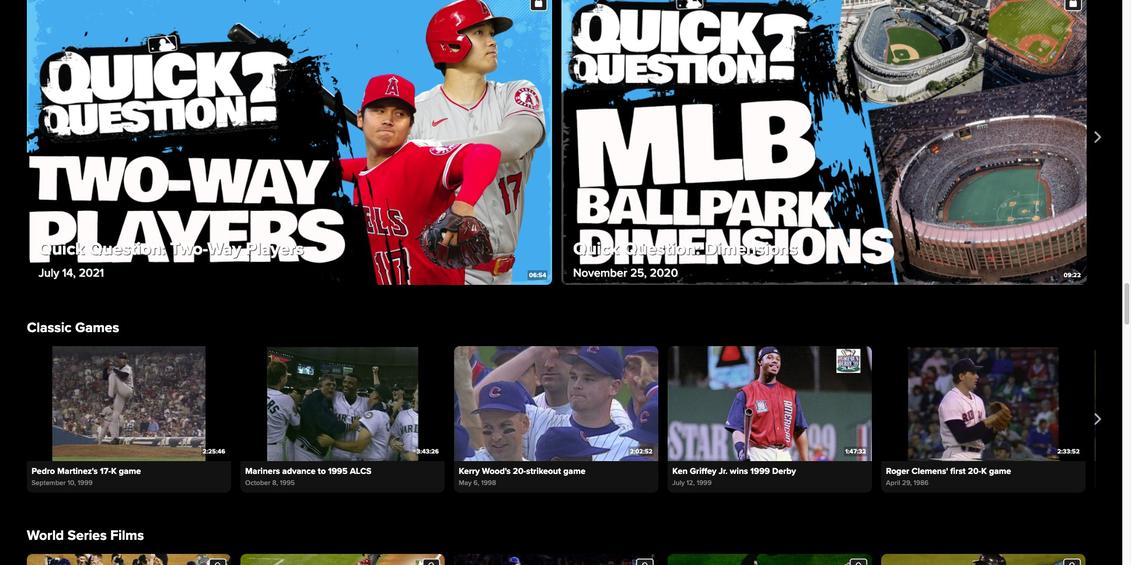 Task type: describe. For each thing, give the bounding box(es) containing it.
wood's
[[482, 466, 511, 477]]

20- inside kerry wood's 20-strikeout game may 6, 1998
[[513, 466, 527, 477]]

1:47:32
[[846, 448, 867, 456]]

kerry wood's 20-strikeout game may 6, 1998
[[459, 466, 586, 488]]

october
[[245, 479, 271, 488]]

wins
[[730, 466, 749, 477]]

july 14, 2021
[[39, 266, 104, 280]]

ken griffey jr. wins 1999 derby image
[[668, 346, 873, 461]]

0 vertical spatial july
[[39, 266, 59, 280]]

dimensions
[[705, 238, 798, 260]]

0 horizontal spatial 1995
[[280, 479, 295, 488]]

pedro martinez's 17-k game september 10, 1999
[[32, 466, 141, 488]]

pedro martinez's 17-k game image
[[27, 346, 231, 461]]

classic
[[27, 320, 72, 336]]

november
[[574, 266, 628, 280]]

game for pedro martinez's 17-k game
[[119, 466, 141, 477]]

k inside the pedro martinez's 17-k game september 10, 1999
[[111, 466, 117, 477]]

mariners advance to 1995 alcs image
[[241, 346, 445, 461]]

06:54
[[529, 272, 547, 279]]

films
[[110, 527, 144, 544]]

to
[[318, 466, 326, 477]]

k inside roger clemens' first 20-k game april 29, 1986
[[982, 466, 988, 477]]

derby
[[773, 466, 797, 477]]

ken
[[673, 466, 688, 477]]

1 horizontal spatial 1995
[[328, 466, 348, 477]]

1999 inside the pedro martinez's 17-k game september 10, 1999
[[78, 479, 93, 488]]

25,
[[631, 266, 647, 280]]

series
[[68, 527, 107, 544]]

2:33:52
[[1058, 448, 1081, 456]]

way
[[207, 238, 241, 260]]

roger clemens' first 20-k game image
[[882, 346, 1086, 461]]

quick for quick question: two-way players
[[39, 238, 85, 260]]

pedro
[[32, 466, 55, 477]]

20- inside roger clemens' first 20-k game april 29, 1986
[[969, 466, 982, 477]]

1998
[[482, 479, 497, 488]]

ryan finishes his sixth no-hitter image
[[1096, 346, 1132, 461]]

april
[[887, 479, 901, 488]]

roger
[[887, 466, 910, 477]]

classic games
[[27, 320, 119, 336]]

ken griffey jr. wins 1999 derby july 12, 1999
[[673, 466, 797, 488]]

kerry wood's 20-strikeout game image
[[454, 346, 659, 461]]

mariners advance to 1995 alcs october 8, 1995
[[245, 466, 372, 488]]

strikeout
[[527, 466, 562, 477]]

question: for two-
[[89, 238, 166, 260]]

question: for dimensions
[[624, 238, 701, 260]]

martinez's
[[57, 466, 98, 477]]



Task type: vqa. For each thing, say whether or not it's contained in the screenshot.
Password Field
no



Task type: locate. For each thing, give the bounding box(es) containing it.
0 horizontal spatial question:
[[89, 238, 166, 260]]

kerry
[[459, 466, 480, 477]]

3:43:26
[[417, 448, 439, 456]]

july
[[39, 266, 59, 280], [673, 479, 685, 488]]

0 horizontal spatial game
[[119, 466, 141, 477]]

09:22
[[1065, 272, 1082, 279]]

20-
[[513, 466, 527, 477], [969, 466, 982, 477]]

advance
[[282, 466, 316, 477]]

20- right first
[[969, 466, 982, 477]]

november 25, 2020
[[574, 266, 679, 280]]

10,
[[68, 479, 76, 488]]

1 quick from the left
[[39, 238, 85, 260]]

jr.
[[719, 466, 728, 477]]

first
[[951, 466, 966, 477]]

question: up 2020
[[624, 238, 701, 260]]

2 quick from the left
[[574, 238, 620, 260]]

quick question: dimensions
[[574, 238, 798, 260]]

1 horizontal spatial july
[[673, 479, 685, 488]]

2020
[[650, 266, 679, 280]]

1999
[[751, 466, 770, 477], [78, 479, 93, 488], [697, 479, 712, 488]]

games
[[75, 320, 119, 336]]

1 vertical spatial 1995
[[280, 479, 295, 488]]

17-
[[100, 466, 111, 477]]

alcs
[[350, 466, 372, 477]]

1995
[[328, 466, 348, 477], [280, 479, 295, 488]]

1999 right 10,
[[78, 479, 93, 488]]

2 question: from the left
[[624, 238, 701, 260]]

1 horizontal spatial quick
[[574, 238, 620, 260]]

game inside roger clemens' first 20-k game april 29, 1986
[[990, 466, 1012, 477]]

1 k from the left
[[111, 466, 117, 477]]

2 k from the left
[[982, 466, 988, 477]]

question: up the 2021
[[89, 238, 166, 260]]

1999 right wins
[[751, 466, 770, 477]]

2:02:52
[[630, 448, 653, 456]]

july inside ken griffey jr. wins 1999 derby july 12, 1999
[[673, 479, 685, 488]]

0 horizontal spatial k
[[111, 466, 117, 477]]

quick
[[39, 238, 85, 260], [574, 238, 620, 260]]

2:25:46
[[203, 448, 225, 456]]

0 horizontal spatial 1999
[[78, 479, 93, 488]]

1 question: from the left
[[89, 238, 166, 260]]

game for kerry wood's 20-strikeout game
[[564, 466, 586, 477]]

quick for quick question: dimensions
[[574, 238, 620, 260]]

12,
[[687, 479, 695, 488]]

1 horizontal spatial 1999
[[697, 479, 712, 488]]

1986
[[914, 479, 929, 488]]

quick question: two-way players
[[39, 238, 304, 260]]

july left 14,
[[39, 266, 59, 280]]

quick question: dimensions image
[[562, 0, 1088, 285]]

0 vertical spatial 1995
[[328, 466, 348, 477]]

1999 down griffey
[[697, 479, 712, 488]]

k
[[111, 466, 117, 477], [982, 466, 988, 477]]

k right first
[[982, 466, 988, 477]]

3 game from the left
[[990, 466, 1012, 477]]

2 horizontal spatial 1999
[[751, 466, 770, 477]]

may
[[459, 479, 472, 488]]

14,
[[62, 266, 76, 280]]

1995 right 8,
[[280, 479, 295, 488]]

world
[[27, 527, 64, 544]]

1 horizontal spatial k
[[982, 466, 988, 477]]

griffey
[[690, 466, 717, 477]]

game inside the pedro martinez's 17-k game september 10, 1999
[[119, 466, 141, 477]]

quick up november
[[574, 238, 620, 260]]

september
[[32, 479, 66, 488]]

0 horizontal spatial july
[[39, 266, 59, 280]]

game right the 17-
[[119, 466, 141, 477]]

6,
[[474, 479, 480, 488]]

clemens'
[[912, 466, 949, 477]]

8,
[[272, 479, 278, 488]]

1995 right to
[[328, 466, 348, 477]]

1 20- from the left
[[513, 466, 527, 477]]

1 horizontal spatial game
[[564, 466, 586, 477]]

two-
[[170, 238, 207, 260]]

game right strikeout
[[564, 466, 586, 477]]

2 horizontal spatial game
[[990, 466, 1012, 477]]

roger clemens' first 20-k game april 29, 1986
[[887, 466, 1012, 488]]

0 horizontal spatial quick
[[39, 238, 85, 260]]

0 horizontal spatial 20-
[[513, 466, 527, 477]]

2 20- from the left
[[969, 466, 982, 477]]

game right first
[[990, 466, 1012, 477]]

1 horizontal spatial question:
[[624, 238, 701, 260]]

quick up 14,
[[39, 238, 85, 260]]

2 game from the left
[[564, 466, 586, 477]]

1 game from the left
[[119, 466, 141, 477]]

quick question: two-way players image
[[27, 0, 553, 285]]

july down ken
[[673, 479, 685, 488]]

k right martinez's
[[111, 466, 117, 477]]

game inside kerry wood's 20-strikeout game may 6, 1998
[[564, 466, 586, 477]]

20- right wood's
[[513, 466, 527, 477]]

mariners
[[245, 466, 280, 477]]

world series films
[[27, 527, 144, 544]]

players
[[246, 238, 304, 260]]

1 vertical spatial july
[[673, 479, 685, 488]]

29,
[[903, 479, 913, 488]]

game
[[119, 466, 141, 477], [564, 466, 586, 477], [990, 466, 1012, 477]]

1 horizontal spatial 20-
[[969, 466, 982, 477]]

2021
[[79, 266, 104, 280]]

question:
[[89, 238, 166, 260], [624, 238, 701, 260]]



